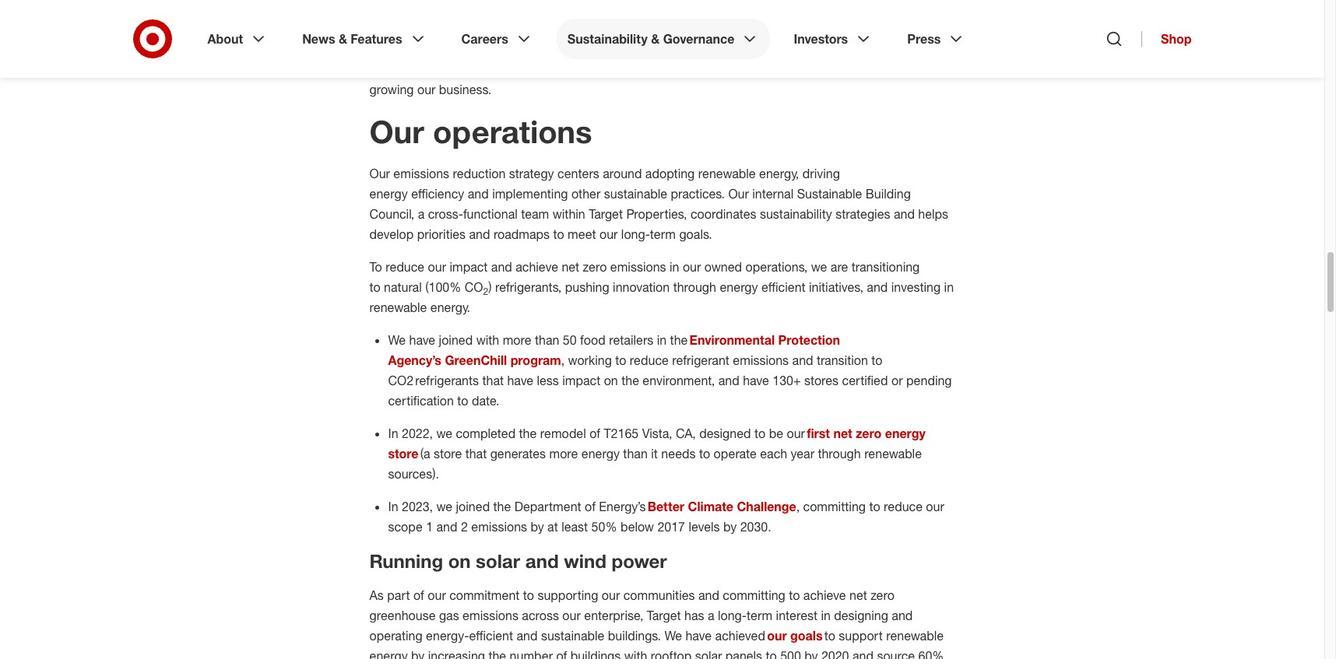 Task type: vqa. For each thing, say whether or not it's contained in the screenshot.
Oct for Oct 9, 2023
no



Task type: locate. For each thing, give the bounding box(es) containing it.
0 vertical spatial impact
[[450, 259, 488, 275]]

1 horizontal spatial more
[[549, 446, 578, 462]]

that up date. on the bottom left of page
[[482, 373, 504, 389]]

emissions inside s supply chain (scope 3) emissions have increased by 12% from our 2017 baseline, in 2022, we reported an 8% decrease from 2021, our first year-over-year reduction since setting our goal.
[[682, 0, 738, 4]]

our up council,
[[369, 166, 390, 181]]

reduction down 12%
[[830, 9, 882, 24]]

s supply chain (scope 3) emissions have increased by 12% from our 2017 baseline, in 2022, we reported an 8% decrease from 2021, our first year-over-year reduction since setting our goal.
[[369, 0, 953, 44]]

1 vertical spatial with
[[624, 649, 647, 660]]

our up coordinates
[[728, 186, 749, 202]]

long- inside and implementing other sustainable practices. our internal sustainable building council, a cross-functional team within target properties, coordinates sustainability strategies and helps develop priorities and roadmaps to meet our long-term goals.
[[621, 227, 650, 242]]

solar up commitment
[[476, 550, 520, 573]]

reduce inside , committing to reduce our scope 1 and 2 emissions by at least 50% below 2017 levels by 2030.
[[884, 499, 923, 515]]

1 vertical spatial committing
[[723, 588, 786, 603]]

1 vertical spatial solar
[[695, 649, 722, 660]]

year down increased
[[802, 9, 826, 24]]

running
[[369, 550, 443, 573]]

0 vertical spatial target
[[589, 206, 623, 222]]

1 vertical spatial 2
[[461, 519, 468, 535]]

1 vertical spatial efficient
[[469, 628, 513, 644]]

through inside refrigerants, pushing innovation through energy efficient initiatives, and investing in renewable energy.
[[673, 279, 716, 295]]

1 & from the left
[[339, 31, 347, 47]]

0 horizontal spatial store
[[388, 446, 419, 462]]

target down communities
[[647, 608, 681, 624]]

0 vertical spatial term
[[650, 227, 676, 242]]

and right 1
[[436, 519, 457, 535]]

and down transitioning
[[867, 279, 888, 295]]

to
[[553, 227, 564, 242], [369, 279, 381, 295], [615, 353, 626, 368], [872, 353, 883, 368], [457, 393, 468, 409], [755, 426, 766, 441], [699, 446, 710, 462], [869, 499, 880, 515], [523, 588, 534, 603], [789, 588, 800, 603], [824, 628, 835, 644], [766, 649, 777, 660]]

and
[[543, 61, 564, 77], [468, 186, 489, 202], [894, 206, 915, 222], [469, 227, 490, 242], [491, 259, 512, 275], [867, 279, 888, 295], [792, 353, 813, 368], [719, 373, 740, 389], [436, 519, 457, 535], [525, 550, 559, 573], [698, 588, 719, 603], [892, 608, 913, 624], [517, 628, 538, 644], [853, 649, 874, 660]]

refrigerants, pushing innovation through energy efficient initiatives, and investing in renewable energy.
[[369, 279, 954, 315]]

ahead
[[723, 61, 757, 77]]

natural
[[384, 279, 422, 295]]

with up greenchill
[[476, 332, 499, 348]]

0 vertical spatial we
[[388, 332, 406, 348]]

have inside s supply chain (scope 3) emissions have increased by 12% from our 2017 baseline, in 2022, we reported an 8% decrease from 2021, our first year-over-year reduction since setting our goal.
[[741, 0, 767, 4]]

0 horizontal spatial ,
[[561, 353, 565, 368]]

n
[[391, 499, 398, 515]]

implementing
[[492, 186, 568, 202]]

0 vertical spatial with
[[476, 332, 499, 348]]

1 vertical spatial 2022,
[[402, 426, 433, 441]]

achieve up 'refrigerants,'
[[516, 259, 558, 275]]

remodel
[[540, 426, 586, 441]]

a inside net zero greenhouse gas emissions across our enterprise, target has a long-term interest in designing and operating energy-efficient and sustainable buildings. we
[[708, 608, 714, 624]]

and down support
[[853, 649, 874, 660]]

energy down owned
[[720, 279, 758, 295]]

1 horizontal spatial long-
[[718, 608, 747, 624]]

we inside "our net zero goal is ambitious, and we recognize the challenge ahead in reducing emissions while still growing our business."
[[567, 61, 583, 77]]

1 vertical spatial first
[[807, 426, 830, 441]]

on down working
[[604, 373, 618, 389]]

2022, up goal.
[[435, 9, 467, 24]]

impact down working
[[562, 373, 601, 389]]

renewable down natural
[[369, 300, 427, 315]]

1 vertical spatial term
[[747, 608, 773, 624]]

by inside s supply chain (scope 3) emissions have increased by 12% from our 2017 baseline, in 2022, we reported an 8% decrease from 2021, our first year-over-year reduction since setting our goal.
[[829, 0, 842, 4]]

0 vertical spatial sustainable
[[604, 186, 667, 202]]

term up achieved on the bottom of the page
[[747, 608, 773, 624]]

and inside "our net zero goal is ambitious, and we recognize the challenge ahead in reducing emissions while still growing our business."
[[543, 61, 564, 77]]

on up commitment
[[448, 550, 471, 573]]

, inside , committing to reduce our scope 1 and 2 emissions by at least 50% below 2017 levels by 2030.
[[796, 499, 800, 515]]

1 vertical spatial than
[[623, 446, 648, 462]]

than left 50
[[535, 332, 559, 348]]

achieve up interest
[[803, 588, 846, 603]]

of up 50%
[[585, 499, 596, 515]]

0 horizontal spatial on
[[448, 550, 471, 573]]

1 horizontal spatial 2017
[[925, 0, 953, 4]]

a left cross-
[[418, 206, 425, 222]]

we
[[470, 9, 486, 24], [567, 61, 583, 77], [811, 259, 827, 275], [436, 426, 452, 441], [436, 499, 452, 515]]

1 horizontal spatial term
[[747, 608, 773, 624]]

50%
[[591, 519, 617, 535]]

we up the rooftop
[[665, 628, 682, 644]]

0 vertical spatial reduction
[[830, 9, 882, 24]]

1 horizontal spatial a
[[708, 608, 714, 624]]

1 horizontal spatial through
[[818, 446, 861, 462]]

2
[[483, 286, 488, 298], [461, 519, 468, 535]]

retailers
[[609, 332, 654, 348]]

through inside each year through renewable sources).
[[818, 446, 861, 462]]

on inside , working to reduce refrigerant emissions and transition to co2 refrigerants that have less impact on the environment, and have 130+ stores certified or pending certification to date.
[[604, 373, 618, 389]]

owned
[[705, 259, 742, 275]]

we inside operations, we are transitioning to
[[811, 259, 827, 275]]

1 store from the left
[[388, 446, 419, 462]]

features
[[351, 31, 402, 47]]

joined up greenchill
[[439, 332, 473, 348]]

1 vertical spatial more
[[549, 446, 578, 462]]

0 vertical spatial efficient
[[762, 279, 806, 295]]

while
[[885, 61, 914, 77]]

in
[[388, 426, 398, 441]]

0 vertical spatial 2022,
[[435, 9, 467, 24]]

zero left goal
[[415, 61, 439, 77]]

by down goals
[[805, 649, 818, 660]]

panels
[[726, 649, 762, 660]]

generates
[[490, 446, 546, 462]]

committing
[[803, 499, 866, 515], [723, 588, 786, 603]]

1 horizontal spatial solar
[[695, 649, 722, 660]]

0 vertical spatial more
[[503, 332, 531, 348]]

net up designing
[[850, 588, 867, 603]]

department
[[515, 499, 581, 515]]

a inside and implementing other sustainable practices. our internal sustainable building council, a cross-functional team within target properties, coordinates sustainability strategies and helps develop priorities and roadmaps to meet our long-term goals.
[[418, 206, 425, 222]]

in right ahead
[[761, 61, 770, 77]]

first left year-
[[721, 9, 742, 24]]

1 horizontal spatial we
[[665, 628, 682, 644]]

1 vertical spatial sustainable
[[541, 628, 604, 644]]

0 horizontal spatial 2022,
[[402, 426, 433, 441]]

year inside s supply chain (scope 3) emissions have increased by 12% from our 2017 baseline, in 2022, we reported an 8% decrease from 2021, our first year-over-year reduction since setting our goal.
[[802, 9, 826, 24]]

through right each
[[818, 446, 861, 462]]

efficient down operations, in the top of the page
[[762, 279, 806, 295]]

2017 inside , committing to reduce our scope 1 and 2 emissions by at least 50% below 2017 levels by 2030.
[[658, 519, 685, 535]]

our up the growing
[[369, 61, 390, 77]]

and up "number"
[[517, 628, 538, 644]]

first inside first net zero energy store
[[807, 426, 830, 441]]

2 right (100%
[[483, 286, 488, 298]]

1 vertical spatial target
[[647, 608, 681, 624]]

pushing
[[565, 279, 609, 295]]

1 horizontal spatial target
[[647, 608, 681, 624]]

1 horizontal spatial reduction
[[830, 9, 882, 24]]

0 vertical spatial year
[[802, 9, 826, 24]]

& for news
[[339, 31, 347, 47]]

to inside , committing to reduce our scope 1 and 2 emissions by at least 50% below 2017 levels by 2030.
[[869, 499, 880, 515]]

, inside , working to reduce refrigerant emissions and transition to co2 refrigerants that have less impact on the environment, and have 130+ stores certified or pending certification to date.
[[561, 353, 565, 368]]

the inside , working to reduce refrigerant emissions and transition to co2 refrigerants that have less impact on the environment, and have 130+ stores certified or pending certification to date.
[[622, 373, 639, 389]]

we left recognize
[[567, 61, 583, 77]]

0 vertical spatial reduce
[[386, 259, 424, 275]]

a for long-
[[708, 608, 714, 624]]

2 vertical spatial reduce
[[884, 499, 923, 515]]

the down "sustainability & governance"
[[644, 61, 662, 77]]

&
[[339, 31, 347, 47], [651, 31, 660, 47]]

to inside operations, we are transitioning to
[[369, 279, 381, 295]]

1 horizontal spatial committing
[[803, 499, 866, 515]]

12%
[[846, 0, 871, 4]]

0 vertical spatial a
[[418, 206, 425, 222]]

we left are at the top right of the page
[[811, 259, 827, 275]]

reduction up functional
[[453, 166, 506, 181]]

we inside net zero greenhouse gas emissions across our enterprise, target has a long-term interest in designing and operating energy-efficient and sustainable buildings. we
[[665, 628, 682, 644]]

operate
[[714, 446, 757, 462]]

term inside and implementing other sustainable practices. our internal sustainable building council, a cross-functional team within target properties, coordinates sustainability strategies and helps develop priorities and roadmaps to meet our long-term goals.
[[650, 227, 676, 242]]

1 horizontal spatial efficient
[[762, 279, 806, 295]]

through down owned
[[673, 279, 716, 295]]

efficient inside refrigerants, pushing innovation through energy efficient initiatives, and investing in renewable energy.
[[762, 279, 806, 295]]

store left the (a
[[388, 446, 419, 462]]

zero down certified
[[856, 426, 882, 441]]

first inside s supply chain (scope 3) emissions have increased by 12% from our 2017 baseline, in 2022, we reported an 8% decrease from 2021, our first year-over-year reduction since setting our goal.
[[721, 9, 742, 24]]

1 vertical spatial reduce
[[630, 353, 669, 368]]

0 vertical spatial 2017
[[925, 0, 953, 4]]

term down the properties,
[[650, 227, 676, 242]]

operations, we are transitioning to
[[369, 259, 920, 295]]

reduction
[[830, 9, 882, 24], [453, 166, 506, 181]]

emissions up running on solar and wind power
[[471, 519, 527, 535]]

driving
[[803, 166, 840, 181]]

2 horizontal spatial reduce
[[884, 499, 923, 515]]

0 horizontal spatial than
[[535, 332, 559, 348]]

1 vertical spatial 2017
[[658, 519, 685, 535]]

2020
[[821, 649, 849, 660]]

be
[[769, 426, 783, 441]]

0 vertical spatial committing
[[803, 499, 866, 515]]

1 horizontal spatial than
[[623, 446, 648, 462]]

with
[[476, 332, 499, 348], [624, 649, 647, 660]]

0 horizontal spatial term
[[650, 227, 676, 242]]

0 vertical spatial ,
[[561, 353, 565, 368]]

0 vertical spatial on
[[604, 373, 618, 389]]

1 vertical spatial long-
[[718, 608, 747, 624]]

0 horizontal spatial we
[[388, 332, 406, 348]]

, for remodel
[[561, 353, 565, 368]]

the left department
[[493, 499, 511, 515]]

news & features link
[[291, 19, 438, 59]]

0 horizontal spatial &
[[339, 31, 347, 47]]

0 horizontal spatial solar
[[476, 550, 520, 573]]

sustainable down around
[[604, 186, 667, 202]]

within
[[553, 206, 585, 222]]

energy,
[[759, 166, 799, 181]]

through
[[673, 279, 716, 295], [818, 446, 861, 462]]

to inside and implementing other sustainable practices. our internal sustainable building council, a cross-functional team within target properties, coordinates sustainability strategies and helps develop priorities and roadmaps to meet our long-term goals.
[[553, 227, 564, 242]]

store inside first net zero energy store
[[388, 446, 419, 462]]

2022, up the (a
[[402, 426, 433, 441]]

0 horizontal spatial target
[[589, 206, 623, 222]]

net up pushing at the left top
[[562, 259, 579, 275]]

solar inside to support renewable energy by increasing the number of buildings with rooftop solar panels to 500 by 2020 and
[[695, 649, 722, 660]]

renewable right support
[[886, 628, 944, 644]]

1 vertical spatial a
[[708, 608, 714, 624]]

energy's
[[599, 499, 646, 515]]

emissions inside , committing to reduce our scope 1 and 2 emissions by at least 50% below 2017 levels by 2030.
[[471, 519, 527, 535]]

program
[[511, 353, 561, 368]]

and inside refrigerants, pushing innovation through energy efficient initiatives, and investing in renewable energy.
[[867, 279, 888, 295]]

2022, inside s supply chain (scope 3) emissions have increased by 12% from our 2017 baseline, in 2022, we reported an 8% decrease from 2021, our first year-over-year reduction since setting our goal.
[[435, 9, 467, 24]]

the left "number"
[[489, 649, 506, 660]]

1 horizontal spatial achieve
[[803, 588, 846, 603]]

and right ambitious,
[[543, 61, 564, 77]]

1 horizontal spatial first
[[807, 426, 830, 441]]

0 horizontal spatial reduction
[[453, 166, 506, 181]]

our inside "our net zero goal is ambitious, and we recognize the challenge ahead in reducing emissions while still growing our business."
[[369, 61, 390, 77]]

solar down have achieved
[[695, 649, 722, 660]]

0 horizontal spatial from
[[636, 9, 662, 24]]

sources).
[[388, 466, 439, 482]]

emissions up 2021,
[[682, 0, 738, 4]]

0 horizontal spatial a
[[418, 206, 425, 222]]

reduce inside , working to reduce refrigerant emissions and transition to co2 refrigerants that have less impact on the environment, and have 130+ stores certified or pending certification to date.
[[630, 353, 669, 368]]

committing right 'challenge'
[[803, 499, 866, 515]]

emissions down commitment
[[463, 608, 519, 624]]

store right the (a
[[434, 446, 462, 462]]

rooftop
[[651, 649, 692, 660]]

practices.
[[671, 186, 725, 202]]

long- down the properties,
[[621, 227, 650, 242]]

greenhouse
[[369, 608, 436, 624]]

1 horizontal spatial impact
[[562, 373, 601, 389]]

in up refrigerants, pushing innovation through energy efficient initiatives, and investing in renewable energy.
[[670, 259, 679, 275]]

more down remodel
[[549, 446, 578, 462]]

energy.
[[430, 300, 470, 315]]

zero inside net zero greenhouse gas emissions across our enterprise, target has a long-term interest in designing and operating energy-efficient and sustainable buildings. we
[[871, 588, 895, 603]]

at
[[547, 519, 558, 535]]

a for cross-
[[418, 206, 425, 222]]

our goals
[[767, 628, 823, 644]]

net up the growing
[[393, 61, 411, 77]]

0 horizontal spatial efficient
[[469, 628, 513, 644]]

year
[[802, 9, 826, 24], [791, 446, 814, 462]]

1 horizontal spatial with
[[624, 649, 647, 660]]

2017 down the better
[[658, 519, 685, 535]]

and inside , committing to reduce our scope 1 and 2 emissions by at least 50% below 2017 levels by 2030.
[[436, 519, 457, 535]]

1 horizontal spatial on
[[604, 373, 618, 389]]

efficient up the increasing at the left of page
[[469, 628, 513, 644]]

in 2022, we completed the remodel of t2165 vista, ca, designed to be our
[[388, 426, 807, 441]]

renewable down the or
[[864, 446, 922, 462]]

roadmaps
[[494, 227, 550, 242]]

environmental protection agency's
[[388, 332, 840, 368]]

climate
[[688, 499, 734, 515]]

natural (100% co
[[384, 279, 483, 295]]

as
[[369, 588, 384, 603]]

energy-
[[426, 628, 469, 644]]

2 & from the left
[[651, 31, 660, 47]]

more up greenchill program
[[503, 332, 531, 348]]

1 horizontal spatial reduce
[[630, 353, 669, 368]]

2017
[[925, 0, 953, 4], [658, 519, 685, 535]]

gas
[[439, 608, 459, 624]]

0 horizontal spatial impact
[[450, 259, 488, 275]]

2 right 1
[[461, 519, 468, 535]]

each year through renewable sources).
[[388, 446, 922, 482]]

0 vertical spatial that
[[482, 373, 504, 389]]

)
[[488, 279, 492, 295]]

0 horizontal spatial more
[[503, 332, 531, 348]]

0 horizontal spatial 2017
[[658, 519, 685, 535]]

about
[[208, 31, 243, 47]]

net inside first net zero energy store
[[834, 426, 852, 441]]

0 horizontal spatial long-
[[621, 227, 650, 242]]

our o perations
[[369, 113, 592, 150]]

investing
[[891, 279, 941, 295]]

energy down operating
[[369, 649, 408, 660]]

year right each
[[791, 446, 814, 462]]

emissions down investors link
[[826, 61, 882, 77]]

0 horizontal spatial with
[[476, 332, 499, 348]]

more for with
[[503, 332, 531, 348]]

1 vertical spatial impact
[[562, 373, 601, 389]]

sustainability
[[568, 31, 648, 47]]

in up goals
[[821, 608, 831, 624]]

of right "number"
[[556, 649, 567, 660]]

year-
[[746, 9, 774, 24]]

more for generates
[[549, 446, 578, 462]]

first right 'be'
[[807, 426, 830, 441]]

1 horizontal spatial store
[[434, 446, 462, 462]]

impact inside , working to reduce refrigerant emissions and transition to co2 refrigerants that have less impact on the environment, and have 130+ stores certified or pending certification to date.
[[562, 373, 601, 389]]

press
[[907, 31, 941, 47]]

1 vertical spatial year
[[791, 446, 814, 462]]

news & features
[[302, 31, 402, 47]]

adopting
[[645, 166, 695, 181]]

emissions up '130+'
[[733, 353, 789, 368]]

joined
[[439, 332, 473, 348], [456, 499, 490, 515]]

levels
[[689, 519, 720, 535]]

2 store from the left
[[434, 446, 462, 462]]

0 horizontal spatial through
[[673, 279, 716, 295]]

0 vertical spatial long-
[[621, 227, 650, 242]]

emissions inside the our emissions reduction strategy centers around adopting renewable energy, driving energy
[[393, 166, 449, 181]]

zero
[[415, 61, 439, 77], [583, 259, 607, 275], [856, 426, 882, 441], [871, 588, 895, 603]]

of inside to support renewable energy by increasing the number of buildings with rooftop solar panels to 500 by 2020 and
[[556, 649, 567, 660]]

a
[[418, 206, 425, 222], [708, 608, 714, 624]]

0 vertical spatial first
[[721, 9, 742, 24]]

from down (scope
[[636, 9, 662, 24]]

we right 2023,
[[436, 499, 452, 515]]

by left 12%
[[829, 0, 842, 4]]

1 horizontal spatial 2022,
[[435, 9, 467, 24]]

net zero greenhouse gas emissions across our enterprise, target has a long-term interest in designing and operating energy-efficient and sustainable buildings. we
[[369, 588, 913, 644]]

with down buildings.
[[624, 649, 647, 660]]

greenchill
[[445, 353, 507, 368]]

i n 2023, we joined the department of energy's better climate challenge
[[388, 499, 796, 515]]

we up agency's
[[388, 332, 406, 348]]

,
[[561, 353, 565, 368], [796, 499, 800, 515]]

committing up achieved on the bottom of the page
[[723, 588, 786, 603]]

reduction inside the our emissions reduction strategy centers around adopting renewable energy, driving energy
[[453, 166, 506, 181]]

emissions
[[682, 0, 738, 4], [826, 61, 882, 77], [393, 166, 449, 181], [610, 259, 666, 275], [733, 353, 789, 368], [471, 519, 527, 535], [463, 608, 519, 624]]

goal
[[442, 61, 466, 77]]

net down stores
[[834, 426, 852, 441]]

joined right 2023,
[[456, 499, 490, 515]]

our inside the our emissions reduction strategy centers around adopting renewable energy, driving energy
[[369, 166, 390, 181]]

0 horizontal spatial 2
[[461, 519, 468, 535]]

helps
[[918, 206, 948, 222]]

1 horizontal spatial &
[[651, 31, 660, 47]]

energy inside refrigerants, pushing innovation through energy efficient initiatives, and investing in renewable energy.
[[720, 279, 758, 295]]

refrigerants,
[[495, 279, 562, 295]]

emissions inside net zero greenhouse gas emissions across our enterprise, target has a long-term interest in designing and operating energy-efficient and sustainable buildings. we
[[463, 608, 519, 624]]

strategy
[[509, 166, 554, 181]]

the down environmental protection agency's
[[622, 373, 639, 389]]

energy
[[369, 186, 408, 202], [720, 279, 758, 295], [885, 426, 926, 441], [581, 446, 620, 462], [369, 649, 408, 660]]

press link
[[896, 19, 977, 59]]

enterprise,
[[584, 608, 643, 624]]

from up since
[[875, 0, 900, 4]]

in
[[422, 9, 432, 24], [761, 61, 770, 77], [670, 259, 679, 275], [944, 279, 954, 295], [657, 332, 667, 348], [821, 608, 831, 624]]

1 vertical spatial we
[[665, 628, 682, 644]]

1 horizontal spatial ,
[[796, 499, 800, 515]]

emissions inside "our net zero goal is ambitious, and we recognize the challenge ahead in reducing emissions while still growing our business."
[[826, 61, 882, 77]]

0 vertical spatial 2
[[483, 286, 488, 298]]

energy up council,
[[369, 186, 408, 202]]

sustainable
[[797, 186, 862, 202]]

0 vertical spatial achieve
[[516, 259, 558, 275]]

sustainable up buildings
[[541, 628, 604, 644]]



Task type: describe. For each thing, give the bounding box(es) containing it.
renewable inside to support renewable energy by increasing the number of buildings with rooftop solar panels to 500 by 2020 and
[[886, 628, 944, 644]]

vista,
[[642, 426, 672, 441]]

by down operating
[[411, 649, 425, 660]]

0 horizontal spatial reduce
[[386, 259, 424, 275]]

supply
[[553, 0, 590, 4]]

or
[[892, 373, 903, 389]]

still
[[918, 61, 936, 77]]

& for sustainability
[[651, 31, 660, 47]]

reduce for running on solar and wind power
[[884, 499, 923, 515]]

net inside net zero greenhouse gas emissions across our enterprise, target has a long-term interest in designing and operating energy-efficient and sustainable buildings. we
[[850, 588, 867, 603]]

to reduce our impact and achieve net zero emissions in our owned
[[369, 259, 742, 275]]

2 inside , committing to reduce our scope 1 and 2 emissions by at least 50% below 2017 levels by 2030.
[[461, 519, 468, 535]]

energy down in 2022, we completed the remodel of t2165 vista, ca, designed to be our
[[581, 446, 620, 462]]

3)
[[668, 0, 678, 4]]

target inside and implementing other sustainable practices. our internal sustainable building council, a cross-functional team within target properties, coordinates sustainability strategies and helps develop priorities and roadmaps to meet our long-term goals.
[[589, 206, 623, 222]]

careers
[[461, 31, 508, 47]]

internal
[[752, 186, 794, 202]]

as part of our commitment to supporting our communities and committing to achieve
[[369, 588, 846, 603]]

and inside to support renewable energy by increasing the number of buildings with rooftop solar panels to 500 by 2020 and
[[853, 649, 874, 660]]

zero inside "our net zero goal is ambitious, and we recognize the challenge ahead in reducing emissions while still growing our business."
[[415, 61, 439, 77]]

long- inside net zero greenhouse gas emissions across our enterprise, target has a long-term interest in designing and operating energy-efficient and sustainable buildings. we
[[718, 608, 747, 624]]

our for our net zero goal is ambitious, and we recognize the challenge ahead in reducing emissions while still growing our business.
[[369, 61, 390, 77]]

other
[[571, 186, 601, 202]]

the up refrigerant
[[670, 332, 688, 348]]

i
[[388, 499, 391, 515]]

each
[[760, 446, 787, 462]]

better
[[648, 499, 685, 515]]

interest
[[776, 608, 818, 624]]

our for our emissions reduction strategy centers around adopting renewable energy, driving energy
[[369, 166, 390, 181]]

less
[[537, 373, 559, 389]]

reduce for in 2022, we completed the remodel of t2165 vista, ca, designed to be our
[[630, 353, 669, 368]]

reduction inside s supply chain (scope 3) emissions have increased by 12% from our 2017 baseline, in 2022, we reported an 8% decrease from 2021, our first year-over-year reduction since setting our goal.
[[830, 9, 882, 24]]

and up functional
[[468, 186, 489, 202]]

first net zero energy store
[[388, 426, 926, 462]]

have left '130+'
[[743, 373, 769, 389]]

sustainable inside net zero greenhouse gas emissions across our enterprise, target has a long-term interest in designing and operating energy-efficient and sustainable buildings. we
[[541, 628, 604, 644]]

the inside "our net zero goal is ambitious, and we recognize the challenge ahead in reducing emissions while still growing our business."
[[644, 61, 662, 77]]

1 vertical spatial that
[[465, 446, 487, 462]]

and up )
[[491, 259, 512, 275]]

and down functional
[[469, 227, 490, 242]]

in inside "our net zero goal is ambitious, and we recognize the challenge ahead in reducing emissions while still growing our business."
[[761, 61, 770, 77]]

1 vertical spatial achieve
[[803, 588, 846, 603]]

the inside to support renewable energy by increasing the number of buildings with rooftop solar panels to 500 by 2020 and
[[489, 649, 506, 660]]

running on solar and wind power
[[369, 550, 667, 573]]

50
[[563, 332, 577, 348]]

in inside net zero greenhouse gas emissions across our enterprise, target has a long-term interest in designing and operating energy-efficient and sustainable buildings. we
[[821, 608, 831, 624]]

emissions up innovation at the top
[[610, 259, 666, 275]]

energy inside first net zero energy store
[[885, 426, 926, 441]]

chain
[[593, 0, 623, 4]]

have up agency's
[[409, 332, 435, 348]]

news
[[302, 31, 335, 47]]

properties,
[[626, 206, 687, 222]]

part
[[387, 588, 410, 603]]

0 horizontal spatial achieve
[[516, 259, 558, 275]]

buildings.
[[608, 628, 661, 644]]

investors link
[[783, 19, 884, 59]]

strategies
[[836, 206, 890, 222]]

meet
[[568, 227, 596, 242]]

develop
[[369, 227, 414, 242]]

it
[[651, 446, 658, 462]]

0 vertical spatial solar
[[476, 550, 520, 573]]

energy inside the our emissions reduction strategy centers around adopting renewable energy, driving energy
[[369, 186, 408, 202]]

and up "has"
[[698, 588, 719, 603]]

below
[[621, 519, 654, 535]]

2030.
[[740, 519, 771, 535]]

1 vertical spatial on
[[448, 550, 471, 573]]

, for power
[[796, 499, 800, 515]]

over-
[[774, 9, 802, 24]]

, committing to reduce our scope 1 and 2 emissions by at least 50% below 2017 levels by 2030.
[[388, 499, 944, 535]]

our emissions reduction strategy centers around adopting renewable energy, driving energy
[[369, 166, 840, 202]]

has
[[684, 608, 704, 624]]

of right the part
[[413, 588, 424, 603]]

commitment
[[449, 588, 520, 603]]

governance
[[663, 31, 735, 47]]

1 vertical spatial joined
[[456, 499, 490, 515]]

by down better climate challenge link
[[723, 519, 737, 535]]

designing
[[834, 608, 888, 624]]

co
[[465, 279, 483, 295]]

challenge
[[665, 61, 719, 77]]

zero inside first net zero energy store
[[856, 426, 882, 441]]

our inside and implementing other sustainable practices. our internal sustainable building council, a cross-functional team within target properties, coordinates sustainability strategies and helps develop priorities and roadmaps to meet our long-term goals.
[[600, 227, 618, 242]]

(a
[[420, 446, 430, 462]]

our inside and implementing other sustainable practices. our internal sustainable building council, a cross-functional team within target properties, coordinates sustainability strategies and helps develop priorities and roadmaps to meet our long-term goals.
[[728, 186, 749, 202]]

operations,
[[746, 259, 808, 275]]

greenchill program
[[445, 353, 561, 368]]

0 vertical spatial joined
[[439, 332, 473, 348]]

renewable inside refrigerants, pushing innovation through energy efficient initiatives, and investing in renewable energy.
[[369, 300, 427, 315]]

stores
[[804, 373, 839, 389]]

team
[[521, 206, 549, 222]]

renewable inside each year through renewable sources).
[[864, 446, 922, 462]]

to
[[369, 259, 382, 275]]

we inside s supply chain (scope 3) emissions have increased by 12% from our 2017 baseline, in 2022, we reported an 8% decrease from 2021, our first year-over-year reduction since setting our goal.
[[470, 9, 486, 24]]

with inside to support renewable energy by increasing the number of buildings with rooftop solar panels to 500 by 2020 and
[[624, 649, 647, 660]]

year inside each year through renewable sources).
[[791, 446, 814, 462]]

we down certification
[[436, 426, 452, 441]]

zero up pushing at the left top
[[583, 259, 607, 275]]

sustainable inside and implementing other sustainable practices. our internal sustainable building council, a cross-functional team within target properties, coordinates sustainability strategies and helps develop priorities and roadmaps to meet our long-term goals.
[[604, 186, 667, 202]]

that inside , working to reduce refrigerant emissions and transition to co2 refrigerants that have less impact on the environment, and have 130+ stores certified or pending certification to date.
[[482, 373, 504, 389]]

achieved
[[715, 628, 765, 644]]

our for our o perations
[[369, 113, 424, 150]]

emissions inside , working to reduce refrigerant emissions and transition to co2 refrigerants that have less impact on the environment, and have 130+ stores certified or pending certification to date.
[[733, 353, 789, 368]]

1 vertical spatial from
[[636, 9, 662, 24]]

our inside "our net zero goal is ambitious, and we recognize the challenge ahead in reducing emissions while still growing our business."
[[417, 82, 436, 97]]

by left at
[[531, 519, 544, 535]]

2017 inside s supply chain (scope 3) emissions have increased by 12% from our 2017 baseline, in 2022, we reported an 8% decrease from 2021, our first year-over-year reduction since setting our goal.
[[925, 0, 953, 4]]

2021,
[[665, 9, 696, 24]]

an
[[542, 9, 555, 24]]

shop link
[[1142, 31, 1192, 47]]

and right designing
[[892, 608, 913, 624]]

our inside , committing to reduce our scope 1 and 2 emissions by at least 50% below 2017 levels by 2030.
[[926, 499, 944, 515]]

are
[[831, 259, 848, 275]]

initiatives,
[[809, 279, 864, 295]]

since
[[886, 9, 915, 24]]

have down "has"
[[686, 628, 712, 644]]

500
[[780, 649, 801, 660]]

sustainability & governance link
[[557, 19, 770, 59]]

and down building
[[894, 206, 915, 222]]

0 vertical spatial from
[[875, 0, 900, 4]]

buildings
[[571, 649, 621, 660]]

the up generates
[[519, 426, 537, 441]]

have achieved
[[686, 628, 767, 644]]

0 vertical spatial than
[[535, 332, 559, 348]]

energy inside to support renewable energy by increasing the number of buildings with rooftop solar panels to 500 by 2020 and
[[369, 649, 408, 660]]

supporting
[[538, 588, 598, 603]]

communities
[[623, 588, 695, 603]]

0 horizontal spatial committing
[[723, 588, 786, 603]]

(scope
[[627, 0, 665, 4]]

renewable inside the our emissions reduction strategy centers around adopting renewable energy, driving energy
[[698, 166, 756, 181]]

1
[[426, 519, 433, 535]]

have down the program
[[507, 373, 533, 389]]

in right retailers
[[657, 332, 667, 348]]

net inside "our net zero goal is ambitious, and we recognize the challenge ahead in reducing emissions while still growing our business."
[[393, 61, 411, 77]]

in inside s supply chain (scope 3) emissions have increased by 12% from our 2017 baseline, in 2022, we reported an 8% decrease from 2021, our first year-over-year reduction since setting our goal.
[[422, 9, 432, 24]]

and down at
[[525, 550, 559, 573]]

to support renewable energy by increasing the number of buildings with rooftop solar panels to 500 by 2020 and
[[369, 628, 944, 660]]

protection
[[778, 332, 840, 348]]

term inside net zero greenhouse gas emissions across our enterprise, target has a long-term interest in designing and operating energy-efficient and sustainable buildings. we
[[747, 608, 773, 624]]

in inside refrigerants, pushing innovation through energy efficient initiatives, and investing in renewable energy.
[[944, 279, 954, 295]]

our inside net zero greenhouse gas emissions across our enterprise, target has a long-term interest in designing and operating energy-efficient and sustainable buildings. we
[[562, 608, 581, 624]]

and down refrigerant
[[719, 373, 740, 389]]

reported
[[490, 9, 538, 24]]

1 horizontal spatial 2
[[483, 286, 488, 298]]

working
[[568, 353, 612, 368]]

efficient inside net zero greenhouse gas emissions across our enterprise, target has a long-term interest in designing and operating energy-efficient and sustainable buildings. we
[[469, 628, 513, 644]]

number
[[510, 649, 553, 660]]

sustainability
[[760, 206, 832, 222]]

goals.
[[679, 227, 712, 242]]

first net zero energy store link
[[388, 426, 926, 462]]

of up (a store that generates more energy than it needs to operate
[[590, 426, 600, 441]]

environmental
[[690, 332, 775, 348]]

target inside net zero greenhouse gas emissions across our enterprise, target has a long-term interest in designing and operating energy-efficient and sustainable buildings. we
[[647, 608, 681, 624]]

our goals link
[[767, 628, 823, 644]]

and down protection
[[792, 353, 813, 368]]

committing inside , committing to reduce our scope 1 and 2 emissions by at least 50% below 2017 levels by 2030.
[[803, 499, 866, 515]]

growing
[[369, 82, 414, 97]]

completed
[[456, 426, 516, 441]]

(a store that generates more energy than it needs to operate
[[420, 446, 757, 462]]



